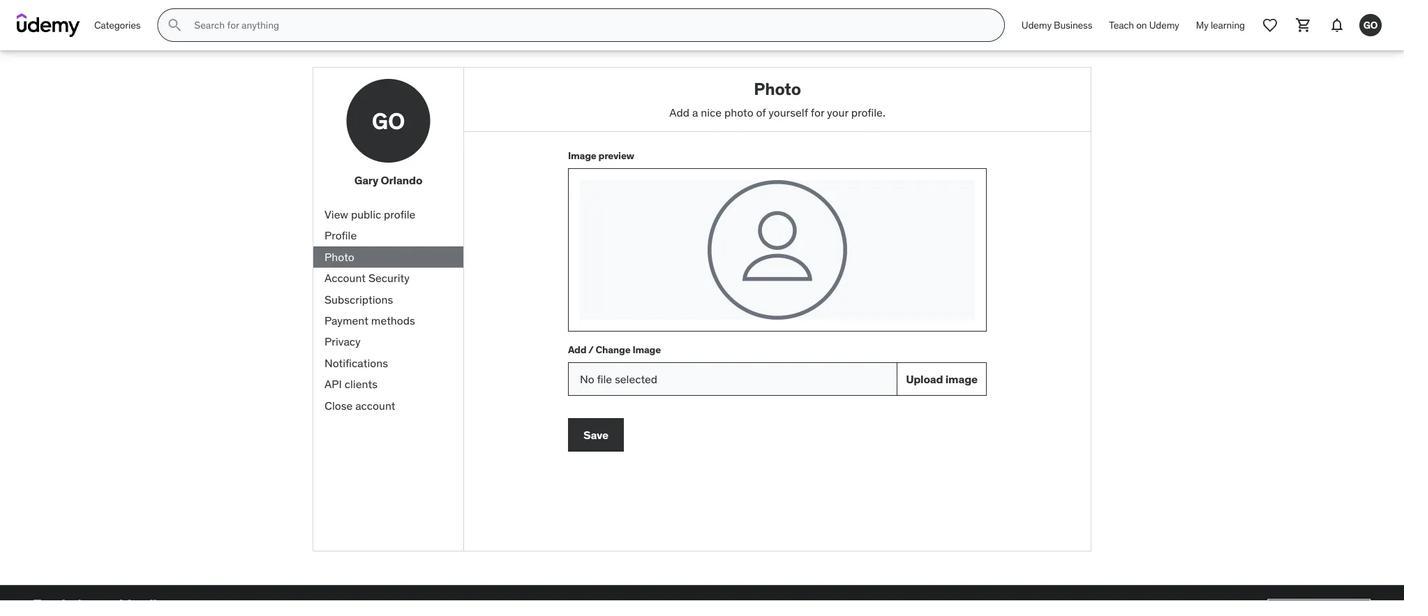 Task type: locate. For each thing, give the bounding box(es) containing it.
my learning link
[[1188, 8, 1254, 42]]

0 horizontal spatial udemy
[[1022, 19, 1052, 31]]

1 horizontal spatial add
[[670, 105, 690, 119]]

photo add a nice photo of yourself for your profile.
[[670, 78, 886, 119]]

udemy left business
[[1022, 19, 1052, 31]]

0 vertical spatial add
[[670, 105, 690, 119]]

1 horizontal spatial udemy
[[1149, 19, 1180, 31]]

1 horizontal spatial image
[[633, 343, 661, 356]]

0 horizontal spatial add
[[568, 343, 587, 356]]

go right 'notifications' image
[[1364, 19, 1378, 31]]

0 vertical spatial photo
[[754, 78, 801, 99]]

my
[[1196, 19, 1209, 31]]

0 horizontal spatial go
[[372, 107, 405, 135]]

file
[[597, 372, 612, 386]]

photo
[[754, 78, 801, 99], [325, 250, 354, 264]]

clients
[[345, 377, 378, 391]]

teach on udemy link
[[1101, 8, 1188, 42]]

image
[[946, 372, 978, 386]]

add / change image
[[568, 343, 661, 356]]

photo
[[725, 105, 754, 119]]

notifications image
[[1329, 17, 1346, 34]]

profile.
[[851, 105, 886, 119]]

image up selected at the left
[[633, 343, 661, 356]]

Search for anything text field
[[192, 13, 988, 37]]

1 horizontal spatial photo
[[754, 78, 801, 99]]

add left a in the top left of the page
[[670, 105, 690, 119]]

0 vertical spatial image
[[568, 149, 597, 162]]

no
[[580, 372, 594, 386]]

account
[[355, 398, 395, 412]]

privacy
[[325, 334, 361, 349]]

image
[[568, 149, 597, 162], [633, 343, 661, 356]]

subscriptions link
[[313, 289, 464, 310]]

go
[[1364, 19, 1378, 31], [372, 107, 405, 135]]

a
[[692, 105, 698, 119]]

no file selected
[[580, 372, 658, 386]]

add
[[670, 105, 690, 119], [568, 343, 587, 356]]

close account link
[[313, 395, 464, 416]]

1 udemy from the left
[[1022, 19, 1052, 31]]

of
[[756, 105, 766, 119]]

methods
[[371, 313, 415, 328]]

close
[[325, 398, 353, 412]]

photo inside 'view public profile profile photo account security subscriptions payment methods privacy notifications api clients close account'
[[325, 250, 354, 264]]

go up gary orlando
[[372, 107, 405, 135]]

payment
[[325, 313, 369, 328]]

photo down profile
[[325, 250, 354, 264]]

add left /
[[568, 343, 587, 356]]

view
[[325, 207, 348, 221]]

0 horizontal spatial photo
[[325, 250, 354, 264]]

udemy business
[[1022, 19, 1093, 31]]

1 horizontal spatial go
[[1364, 19, 1378, 31]]

photo inside photo add a nice photo of yourself for your profile.
[[754, 78, 801, 99]]

api clients link
[[313, 374, 464, 395]]

1 vertical spatial image
[[633, 343, 661, 356]]

udemy image
[[17, 13, 80, 37]]

photo up "yourself"
[[754, 78, 801, 99]]

learning
[[1211, 19, 1245, 31]]

0 vertical spatial go
[[1364, 19, 1378, 31]]

photo link
[[313, 246, 464, 268]]

my learning
[[1196, 19, 1245, 31]]

preview
[[599, 149, 634, 162]]

gary
[[354, 173, 378, 187]]

0 horizontal spatial image
[[568, 149, 597, 162]]

subscriptions
[[325, 292, 393, 306]]

upload
[[906, 372, 943, 386]]

1 vertical spatial go
[[372, 107, 405, 135]]

account security link
[[313, 268, 464, 289]]

image left preview
[[568, 149, 597, 162]]

account
[[325, 271, 366, 285]]

1 vertical spatial photo
[[325, 250, 354, 264]]

udemy
[[1022, 19, 1052, 31], [1149, 19, 1180, 31]]

image preview
[[568, 149, 634, 162]]

udemy right on
[[1149, 19, 1180, 31]]

shopping cart with 0 items image
[[1296, 17, 1312, 34]]

teach
[[1109, 19, 1134, 31]]



Task type: vqa. For each thing, say whether or not it's contained in the screenshot.
Save
yes



Task type: describe. For each thing, give the bounding box(es) containing it.
nice
[[701, 105, 722, 119]]

payment methods link
[[313, 310, 464, 331]]

2 udemy from the left
[[1149, 19, 1180, 31]]

save
[[584, 428, 609, 442]]

security
[[369, 271, 410, 285]]

wishlist image
[[1262, 17, 1279, 34]]

view public profile profile photo account security subscriptions payment methods privacy notifications api clients close account
[[325, 207, 416, 412]]

categories
[[94, 19, 141, 31]]

profile
[[325, 228, 357, 243]]

privacy link
[[313, 331, 464, 353]]

change
[[596, 343, 631, 356]]

1 vertical spatial add
[[568, 343, 587, 356]]

/
[[588, 343, 594, 356]]

profile
[[384, 207, 416, 221]]

save button
[[568, 418, 624, 452]]

upload image
[[906, 372, 978, 386]]

notifications
[[325, 356, 388, 370]]

for
[[811, 105, 825, 119]]

gary orlando
[[354, 173, 423, 187]]

on
[[1137, 19, 1147, 31]]

public
[[351, 207, 381, 221]]

yourself
[[769, 105, 808, 119]]

view public profile link
[[313, 204, 464, 225]]

your
[[827, 105, 849, 119]]

notifications link
[[313, 353, 464, 374]]

submit search image
[[166, 17, 183, 34]]

profile link
[[313, 225, 464, 246]]

go link
[[1354, 8, 1388, 42]]

udemy business link
[[1013, 8, 1101, 42]]

categories button
[[86, 8, 149, 42]]

teach on udemy
[[1109, 19, 1180, 31]]

orlando
[[381, 173, 423, 187]]

add inside photo add a nice photo of yourself for your profile.
[[670, 105, 690, 119]]

api
[[325, 377, 342, 391]]

business
[[1054, 19, 1093, 31]]

selected
[[615, 372, 658, 386]]



